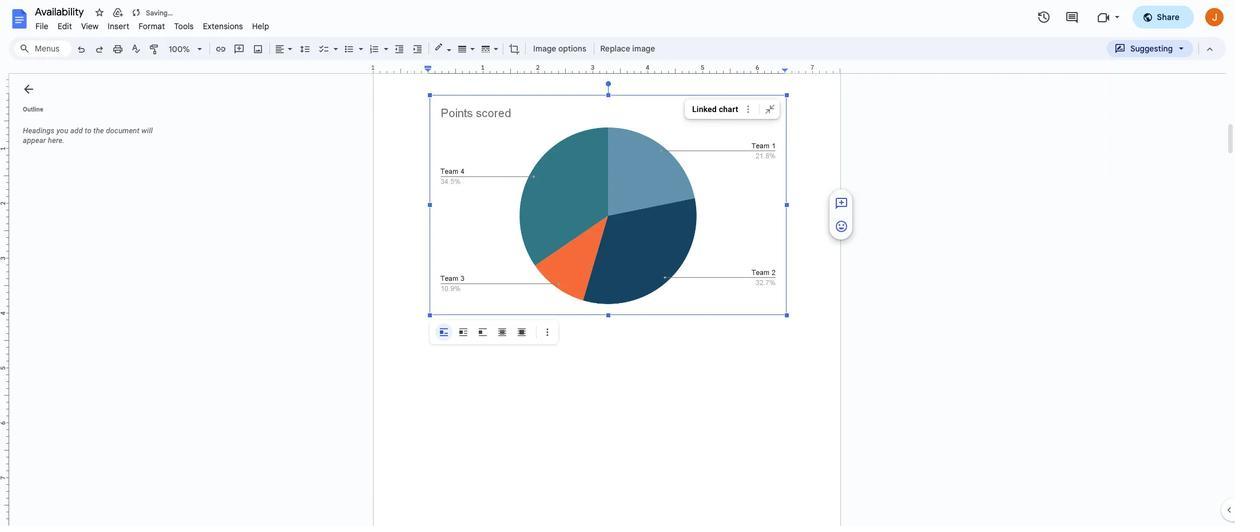 Task type: describe. For each thing, give the bounding box(es) containing it.
Menus field
[[14, 41, 72, 57]]

Break text radio
[[474, 324, 492, 341]]

Star checkbox
[[92, 5, 108, 21]]

line & paragraph spacing image
[[298, 41, 312, 57]]

saving…
[[146, 8, 173, 17]]

outline heading
[[9, 105, 165, 121]]

bulleted list menu image
[[356, 41, 363, 45]]

extensions menu item
[[198, 19, 248, 33]]

tools menu item
[[170, 19, 198, 33]]

top margin image
[[0, 39, 9, 97]]

replace
[[600, 43, 631, 54]]

chart options element
[[685, 100, 782, 119]]

replace image button
[[597, 40, 658, 57]]

headings
[[23, 126, 55, 135]]

Rename text field
[[31, 5, 90, 18]]

menu bar inside menu bar banner
[[31, 15, 274, 34]]

linked
[[692, 105, 717, 114]]

saving… button
[[128, 5, 176, 21]]

checklist menu image
[[331, 41, 338, 45]]

menu bar banner
[[0, 0, 1236, 527]]

here.
[[48, 136, 65, 145]]

headings you add to the document will appear here.
[[23, 126, 153, 145]]

options
[[559, 43, 587, 54]]

file
[[35, 21, 48, 31]]

document outline element
[[9, 74, 165, 527]]

edit menu item
[[53, 19, 77, 33]]

to
[[85, 126, 92, 135]]

insert
[[108, 21, 129, 31]]

insert menu item
[[103, 19, 134, 33]]

add
[[70, 126, 83, 135]]

linked chart
[[692, 105, 739, 114]]

help menu item
[[248, 19, 274, 33]]

you
[[56, 126, 68, 135]]

Behind text radio
[[494, 324, 511, 341]]

image
[[533, 43, 556, 54]]

border weight image
[[456, 41, 469, 57]]

main toolbar
[[71, 0, 659, 143]]

mode and view toolbar
[[1107, 37, 1220, 60]]



Task type: locate. For each thing, give the bounding box(es) containing it.
border dash image
[[480, 41, 493, 57]]

right margin image
[[782, 65, 840, 73]]

format menu item
[[134, 19, 170, 33]]

Wrap text radio
[[455, 324, 472, 341]]

outline
[[23, 106, 43, 113]]

chart
[[719, 105, 739, 114]]

format
[[139, 21, 165, 31]]

In line radio
[[436, 324, 453, 341]]

image
[[633, 43, 655, 54]]

file menu item
[[31, 19, 53, 33]]

view
[[81, 21, 99, 31]]

application
[[0, 0, 1236, 527]]

suggesting button
[[1107, 40, 1194, 57]]

1
[[371, 64, 375, 72]]

tools
[[174, 21, 194, 31]]

will
[[142, 126, 153, 135]]

left margin image
[[374, 65, 432, 73]]

Zoom field
[[164, 41, 207, 58]]

share button
[[1133, 6, 1194, 29]]

application containing share
[[0, 0, 1236, 527]]

share
[[1158, 12, 1180, 22]]

suggesting
[[1131, 43, 1173, 54]]

image options button
[[528, 40, 592, 57]]

menu bar containing file
[[31, 15, 274, 34]]

replace image
[[600, 43, 655, 54]]

insert image image
[[252, 41, 265, 57]]

In front of text radio
[[513, 324, 531, 341]]

1 vertical spatial size image
[[835, 220, 849, 234]]

linked chart options image
[[743, 103, 755, 116]]

appear
[[23, 136, 46, 145]]

help
[[252, 21, 269, 31]]

1 size image from the top
[[835, 197, 849, 211]]

option group
[[436, 324, 531, 341]]

2 size image from the top
[[835, 220, 849, 234]]

size image
[[835, 197, 849, 211], [835, 220, 849, 234]]

image options
[[533, 43, 587, 54]]

Zoom text field
[[166, 41, 193, 57]]

the
[[93, 126, 104, 135]]

toolbar
[[432, 324, 556, 341]]

document
[[106, 126, 140, 135]]

0 vertical spatial size image
[[835, 197, 849, 211]]

extensions
[[203, 21, 243, 31]]

view menu item
[[77, 19, 103, 33]]

edit
[[58, 21, 72, 31]]

menu bar
[[31, 15, 274, 34]]



Task type: vqa. For each thing, say whether or not it's contained in the screenshot.
image
yes



